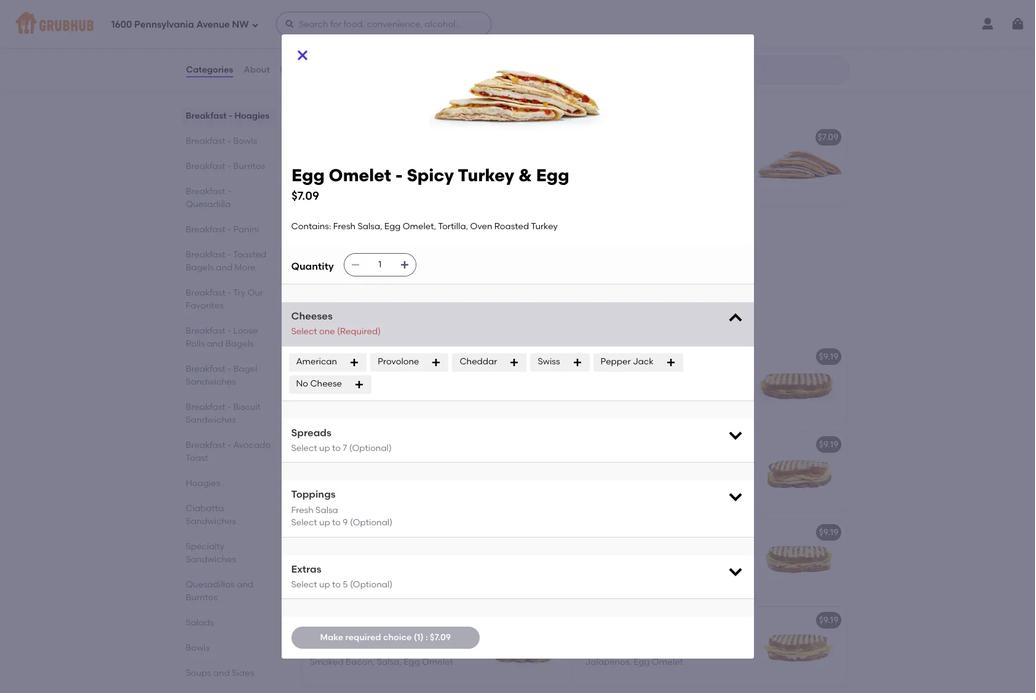 Task type: describe. For each thing, give the bounding box(es) containing it.
roasted inside contains: garlic aioli, plain cream cheese, spinach, tomato, egg omelet, tortilla, oven roasted turkey
[[401, 174, 436, 185]]

cheese
[[310, 379, 342, 390]]

breakfast for breakfast - toasted bagels and more tab
[[185, 250, 225, 260]]

fresh inside the toppings fresh salsa select up to 9 (optional)
[[291, 506, 314, 516]]

bacon for contains: panini bread, applewood smoked bacon, egg omelet
[[454, 351, 481, 362]]

bagels inside breakfast - loose rolls and bagels
[[225, 339, 253, 349]]

breakfast for breakfast - biscuit sandwiches tab
[[185, 402, 225, 413]]

- inside the breakfast - toasted bagels and more
[[227, 250, 231, 260]]

toasted
[[233, 250, 266, 260]]

hoagies tab
[[185, 477, 272, 490]]

soups and sides
[[185, 668, 254, 679]]

0 vertical spatial hoagies
[[234, 111, 269, 121]]

:
[[426, 633, 428, 643]]

no cheese
[[296, 379, 342, 390]]

contains: for 'egg omelet - spicy turkey & egg' image
[[310, 237, 350, 248]]

categories button
[[185, 48, 234, 92]]

breakfast for breakfast - panini tab
[[185, 224, 225, 235]]

1600
[[111, 19, 132, 30]]

avenue
[[196, 19, 230, 30]]

$7.09 inside $7.09 'button'
[[818, 132, 839, 142]]

nw
[[232, 19, 249, 30]]

1 vertical spatial contains: fresh salsa, egg omelet, tortilla, oven roasted turkey
[[310, 237, 455, 260]]

rolls
[[185, 339, 204, 349]]

roasted inside contains: fresh salsa, egg omelet, tortilla, oven roasted turkey
[[366, 250, 401, 260]]

egg omelet - honey smoked turkey image
[[754, 431, 846, 511]]

plain
[[401, 149, 422, 160]]

breakfast - hoagies tab
[[185, 109, 272, 122]]

(1)
[[414, 633, 423, 643]]

$9.19 for roasted
[[543, 527, 563, 538]]

breakfast - bowls
[[185, 136, 257, 146]]

pepper jack
[[601, 357, 654, 367]]

bagel
[[233, 364, 257, 375]]

breakfast - loose rolls and bagels
[[185, 326, 258, 349]]

spreads
[[291, 427, 331, 439]]

patty
[[681, 527, 704, 538]]

breakfast - biscuit sandwiches
[[185, 402, 260, 426]]

breakfast - loose rolls and bagels tab
[[185, 325, 272, 351]]

egg omelet - honey smoked turkey
[[585, 439, 735, 450]]

and left sides
[[213, 668, 229, 679]]

egg omelet - oven roasted turkey image
[[478, 519, 570, 599]]

chipotle
[[413, 615, 449, 626]]

breakfast up the american
[[301, 316, 365, 331]]

$9.19 for patty
[[819, 527, 839, 538]]

breakfast for breakfast - try our favorites tab
[[185, 288, 225, 298]]

egg omelet - garlic smoked turkey & egg image
[[478, 124, 570, 204]]

breakfast for breakfast - bowls tab
[[185, 136, 225, 146]]

bowls tab
[[185, 642, 272, 655]]

- up contains: panini bread, egg omelet
[[637, 351, 641, 362]]

$9.19 for smoked
[[543, 351, 563, 362]]

$9.19 for bacon
[[819, 615, 839, 626]]

honey
[[643, 439, 669, 450]]

smoked for turkey
[[672, 439, 706, 450]]

Input item quantity number field
[[366, 254, 393, 276]]

(optional) for spreads
[[349, 443, 392, 454]]

$7.09 button
[[578, 124, 846, 204]]

quantity
[[291, 261, 334, 273]]

salsa, inside contains: fresh salsa, egg omelet, tortilla, oven roasted turkey
[[376, 237, 401, 248]]

panini down jack
[[627, 369, 653, 379]]

breakfast - toasted bagels and more tab
[[185, 248, 272, 274]]

0 horizontal spatial tortilla,
[[310, 250, 340, 260]]

cheddar
[[460, 357, 497, 367]]

egg omelet - egg image for contains: panini bread, egg omelet
[[754, 343, 846, 423]]

quesadillas
[[185, 580, 234, 590]]

breakfast - panini inside tab
[[185, 224, 259, 235]]

1600 pennsylvania avenue nw
[[111, 19, 249, 30]]

cheddar,
[[352, 18, 391, 28]]

smoked for bacon
[[418, 351, 452, 362]]

one
[[319, 327, 335, 337]]

biscuit
[[233, 402, 260, 413]]

0 vertical spatial contains: fresh salsa, egg omelet, tortilla, oven roasted turkey
[[291, 222, 558, 232]]

sandwiches inside specialty sandwiches tab
[[185, 555, 236, 565]]

and inside breakfast - loose rolls and bagels
[[207, 339, 223, 349]]

bacon, inside the contains: panini bread, applewood smoked bacon, egg omelet
[[346, 381, 375, 392]]

- inside breakfast - try our favorites
[[227, 288, 231, 298]]

spicy for egg omelet - spicy turkey & egg $7.09
[[406, 165, 454, 185]]

bread, for egg omelet - honey smoked turkey image
[[655, 457, 682, 467]]

burritos for quesadillas and burritos
[[185, 593, 217, 603]]

& for egg omelet - spicy turkey & egg
[[421, 220, 428, 230]]

main navigation navigation
[[0, 0, 1035, 48]]

toppings
[[291, 489, 336, 501]]

meat, for egg omelet - ham
[[409, 457, 433, 467]]

1 horizontal spatial breakfast - panini
[[301, 316, 417, 331]]

- inside breakfast - bagel sandwiches
[[227, 364, 231, 375]]

contains: panini bread, meat, egg omelet for egg omelet - ham
[[310, 457, 451, 480]]

fresh down egg omelet - spicy turkey & egg
[[352, 237, 374, 248]]

- up breakfast - toasted bagels and more tab
[[227, 224, 231, 235]]

smoked inside contains: pepper jack, panini bread, applewood smoked bacon, jalapenos, egg omelet
[[635, 645, 669, 656]]

contains: for egg omelet - egg image associated with contains: panini bread, egg omelet
[[585, 369, 625, 379]]

bowls inside breakfast - bowls tab
[[233, 136, 257, 146]]

applewood inside contains: pepper jack, panini bread, creamy chipotle, applewood smoked bacon, salsa, egg omelet
[[385, 645, 433, 656]]

- right 9 at the bottom of the page
[[361, 527, 365, 538]]

ham
[[367, 439, 387, 450]]

try
[[233, 288, 245, 298]]

sandwiches inside the ciabatta sandwiches tab
[[185, 517, 236, 527]]

to inside the toppings fresh salsa select up to 9 (optional)
[[332, 518, 341, 528]]

- up the garlic
[[368, 96, 373, 112]]

contains: garlic aioli, plain cream cheese, spinach, tomato, egg omelet, tortilla, oven roasted turkey
[[310, 149, 465, 185]]

salads tab
[[185, 617, 272, 630]]

up for spreads
[[319, 443, 330, 454]]

pepper for egg omelet - spicy bacon
[[627, 633, 657, 643]]

toppings fresh salsa select up to 9 (optional)
[[291, 489, 392, 528]]

omelet, inside contains: cheddar, fresh salsa, egg omelet, tortilla burrito
[[310, 30, 343, 41]]

southwest
[[367, 615, 411, 626]]

omelet inside contains: pepper jack, panini bread, creamy chipotle, applewood smoked bacon, salsa, egg omelet
[[422, 658, 453, 668]]

pepper left jack
[[601, 357, 631, 367]]

breakfast - avocado toast
[[185, 440, 270, 464]]

egg omelet - ham & egg image
[[754, 124, 846, 204]]

egg omelet - spicy turkey & egg
[[310, 220, 447, 230]]

5
[[343, 580, 348, 590]]

breakfast - hoagies
[[185, 111, 269, 121]]

- inside breakfast - quesadilla
[[227, 186, 231, 197]]

egg inside contains: pepper jack, panini bread, applewood smoked bacon, jalapenos, egg omelet
[[634, 658, 650, 668]]

bread, for egg omelet - egg image associated with contains: panini bread, egg omelet
[[655, 369, 682, 379]]

fresh up quantity
[[333, 222, 356, 232]]

egg inside the contains: panini bread, applewood smoked bacon, egg omelet
[[377, 381, 393, 392]]

panini inside tab
[[233, 224, 259, 235]]

spicy for egg omelet - spicy turkey & egg
[[367, 220, 390, 230]]

breakfast - burritos
[[185, 161, 265, 172]]

egg inside contains: cheddar, fresh salsa, egg omelet, tortilla burrito
[[444, 18, 460, 28]]

swiss
[[538, 357, 560, 367]]

contains: panini bread, applewood smoked bacon, egg omelet
[[310, 369, 457, 392]]

reviews
[[280, 64, 314, 75]]

egg omelet - spicy turkey & egg $7.09
[[291, 165, 569, 203]]

contains: for egg omelet - honey smoked turkey image
[[585, 457, 625, 467]]

more
[[234, 263, 255, 273]]

panini down egg omelet - oven roasted turkey
[[352, 545, 377, 555]]

egg omelet - egg image for contains: cheddar, fresh salsa, egg omelet, tortilla burrito
[[478, 0, 570, 72]]

breakfast - quesadilla tab
[[185, 185, 272, 211]]

contains: for egg omelet - southwest chipotle bacon image
[[310, 633, 350, 643]]

provolone
[[378, 357, 419, 367]]

bacon for contains: pepper jack, panini bread, creamy chipotle, applewood smoked bacon, salsa, egg omelet
[[452, 615, 479, 626]]

make required choice (1) : $7.09
[[320, 633, 451, 643]]

american
[[296, 357, 337, 367]]

panini down honey
[[627, 457, 653, 467]]

breakfast - bowls tab
[[185, 135, 272, 148]]

- up required
[[361, 615, 365, 626]]

- down '(required)'
[[361, 351, 365, 362]]

bread, for egg omelet - oven roasted turkey 'image'
[[379, 545, 407, 555]]

quesadillas and burritos tab
[[185, 579, 272, 605]]

ciabatta sandwiches
[[185, 504, 236, 527]]

our
[[247, 288, 263, 298]]

7
[[343, 443, 347, 454]]

- inside breakfast - biscuit sandwiches
[[227, 402, 231, 413]]

soups
[[185, 668, 211, 679]]

smoked inside contains: pepper jack, panini bread, creamy chipotle, applewood smoked bacon, salsa, egg omelet
[[310, 658, 344, 668]]

up for extras
[[319, 580, 330, 590]]

breakfast - bagel sandwiches
[[185, 364, 257, 387]]

salsa, up input item quantity number field
[[358, 222, 382, 232]]

choice
[[383, 633, 412, 643]]

applewood inside contains: pepper jack, panini bread, applewood smoked bacon, jalapenos, egg omelet
[[585, 645, 633, 656]]

egg omelet - spicy turkey & egg image
[[478, 212, 570, 292]]

- up egg omelet - applewood smoked bacon
[[368, 316, 373, 331]]

categories
[[186, 64, 233, 75]]

soups and sides tab
[[185, 667, 272, 680]]

- up cheddar,
[[361, 0, 365, 11]]

and inside quesadillas and burritos
[[236, 580, 253, 590]]

egg omelet - spicy bacon
[[585, 615, 695, 626]]

tomato,
[[384, 162, 418, 172]]

spicy for egg omelet - spicy bacon
[[643, 615, 666, 626]]

contains: for 'egg omelet - spicy bacon' image
[[585, 633, 625, 643]]

egg omelet - sausage patty
[[585, 527, 704, 538]]

panini inside contains: pepper jack, panini bread, applewood smoked bacon, jalapenos, egg omelet
[[684, 633, 710, 643]]

chipotle,
[[345, 645, 383, 656]]

quesadillas and burritos
[[185, 580, 253, 603]]

1 vertical spatial hoagies
[[185, 478, 220, 489]]

breakfast for "breakfast - loose rolls and bagels" tab
[[185, 326, 225, 336]]

panini inside contains: pepper jack, panini bread, creamy chipotle, applewood smoked bacon, salsa, egg omelet
[[409, 633, 435, 643]]

contains: pepper jack, panini bread, creamy chipotle, applewood smoked bacon, salsa, egg omelet
[[310, 633, 464, 668]]

contains: panini bread, meat, egg omelet down honey
[[585, 457, 726, 480]]

omelet, inside contains: garlic aioli, plain cream cheese, spinach, tomato, egg omelet, tortilla, oven roasted turkey
[[310, 174, 343, 185]]

egg omelet - egg for panini
[[585, 351, 659, 362]]

pennsylvania
[[134, 19, 194, 30]]

tortilla
[[345, 30, 373, 41]]

salsa
[[316, 506, 338, 516]]



Task type: vqa. For each thing, say whether or not it's contained in the screenshot.
Egg Omelet - Southwest Chipotle Bacon image
yes



Task type: locate. For each thing, give the bounding box(es) containing it.
cheese,
[[310, 162, 344, 172]]

1 horizontal spatial &
[[518, 165, 532, 185]]

1 horizontal spatial egg omelet - egg
[[585, 351, 659, 362]]

contains: pepper jack, panini bread, applewood smoked bacon, jalapenos, egg omelet
[[585, 633, 739, 668]]

(optional) right 5
[[350, 580, 393, 590]]

omelet inside contains: pepper jack, panini bread, applewood smoked bacon, jalapenos, egg omelet
[[652, 658, 683, 668]]

svg image
[[285, 19, 294, 29], [251, 21, 259, 29], [295, 48, 310, 62], [400, 260, 409, 270], [727, 310, 744, 327], [349, 358, 359, 368], [431, 358, 441, 368], [354, 380, 364, 390], [727, 489, 744, 506], [727, 563, 744, 580]]

2 vertical spatial (optional)
[[350, 580, 393, 590]]

0 horizontal spatial bagels
[[185, 263, 213, 273]]

contains: for contains: cheddar, fresh salsa, egg omelet, tortilla burrito's egg omelet - egg image
[[310, 18, 350, 28]]

1 horizontal spatial bagels
[[225, 339, 253, 349]]

cream
[[424, 149, 453, 160]]

spicy inside egg omelet - spicy turkey & egg $7.09
[[406, 165, 454, 185]]

select inside cheeses select one (required)
[[291, 327, 317, 337]]

and right quesadillas
[[236, 580, 253, 590]]

egg omelet - applewood smoked bacon image
[[478, 343, 570, 423]]

breakfast down 'rolls'
[[185, 364, 225, 375]]

0 horizontal spatial jack,
[[384, 633, 407, 643]]

contains:
[[310, 18, 350, 28], [310, 149, 350, 160], [291, 222, 331, 232], [310, 237, 350, 248], [310, 369, 350, 379], [585, 369, 625, 379], [310, 457, 350, 467], [585, 457, 625, 467], [310, 545, 350, 555], [310, 633, 350, 643], [585, 633, 625, 643]]

bagels
[[185, 263, 213, 273], [225, 339, 253, 349]]

to inside spreads select up to 7 (optional)
[[332, 443, 341, 454]]

1 vertical spatial egg omelet - egg
[[585, 351, 659, 362]]

0 vertical spatial bacon,
[[346, 381, 375, 392]]

4 sandwiches from the top
[[185, 555, 236, 565]]

breakfast inside the breakfast - toasted bagels and more
[[185, 250, 225, 260]]

oven
[[377, 174, 399, 185], [470, 222, 492, 232], [342, 250, 364, 260], [367, 527, 389, 538]]

omelet
[[328, 0, 359, 11], [328, 165, 391, 185], [328, 220, 359, 230], [328, 351, 359, 362], [604, 351, 635, 362], [703, 369, 734, 379], [395, 381, 426, 392], [328, 439, 359, 450], [604, 439, 635, 450], [310, 469, 341, 480], [585, 469, 616, 480], [328, 527, 359, 538], [604, 527, 635, 538], [310, 557, 341, 568], [328, 615, 359, 626], [604, 615, 635, 626], [422, 658, 453, 668], [652, 658, 683, 668]]

quesadilla up plain
[[376, 96, 447, 112]]

panini up egg omelet - applewood smoked bacon
[[376, 316, 417, 331]]

breakfast down breakfast - bowls
[[185, 161, 225, 172]]

breakfast down breakfast - bagel sandwiches
[[185, 402, 225, 413]]

tortilla, up quantity
[[310, 250, 340, 260]]

$9.19 for chipotle
[[543, 615, 563, 626]]

select inside spreads select up to 7 (optional)
[[291, 443, 317, 454]]

0 vertical spatial quesadilla
[[376, 96, 447, 112]]

jack,
[[384, 633, 407, 643], [659, 633, 682, 643]]

0 vertical spatial bagels
[[185, 263, 213, 273]]

quesadilla inside breakfast - quesadilla
[[185, 199, 230, 210]]

bowls inside bowls 'tab'
[[185, 643, 209, 654]]

3 up from the top
[[319, 580, 330, 590]]

fresh inside contains: cheddar, fresh salsa, egg omelet, tortilla burrito
[[393, 18, 415, 28]]

burritos down breakfast - bowls tab
[[233, 161, 265, 172]]

svg image
[[1010, 17, 1025, 31], [350, 260, 360, 270], [509, 358, 519, 368], [572, 358, 582, 368], [666, 358, 676, 368], [727, 427, 744, 444]]

and inside the breakfast - toasted bagels and more
[[216, 263, 232, 273]]

1 horizontal spatial tortilla,
[[345, 174, 375, 185]]

pepper inside contains: pepper jack, panini bread, applewood smoked bacon, jalapenos, egg omelet
[[627, 633, 657, 643]]

egg omelet - sausage patty image
[[754, 519, 846, 599]]

- left toasted
[[227, 250, 231, 260]]

bacon
[[454, 351, 481, 362], [452, 615, 479, 626], [668, 615, 695, 626]]

$7.09 inside egg omelet - spicy turkey & egg $7.09
[[291, 189, 319, 203]]

& for egg omelet - spicy turkey & egg $7.09
[[518, 165, 532, 185]]

egg omelet - egg up contains: panini bread, egg omelet
[[585, 351, 659, 362]]

bacon, right cheese
[[346, 381, 375, 392]]

tortilla,
[[345, 174, 375, 185], [438, 222, 468, 232], [310, 250, 340, 260]]

hoagies up ciabatta
[[185, 478, 220, 489]]

jack, inside contains: pepper jack, panini bread, creamy chipotle, applewood smoked bacon, salsa, egg omelet
[[384, 633, 407, 643]]

breakfast inside breakfast - biscuit sandwiches
[[185, 402, 225, 413]]

breakfast for breakfast - hoagies tab
[[185, 111, 226, 121]]

2 vertical spatial spicy
[[643, 615, 666, 626]]

panini down ham
[[352, 457, 377, 467]]

1 horizontal spatial breakfast - quesadilla
[[301, 96, 447, 112]]

select inside extras select up to 5 (optional)
[[291, 580, 317, 590]]

svg image inside main navigation navigation
[[1010, 17, 1025, 31]]

smoked
[[418, 351, 452, 362], [310, 381, 344, 392], [672, 439, 706, 450], [635, 645, 669, 656], [310, 658, 344, 668]]

to left 5
[[332, 580, 341, 590]]

smoked right no
[[310, 381, 344, 392]]

- left avocado
[[227, 440, 231, 451]]

pepper
[[601, 357, 631, 367], [352, 633, 382, 643], [627, 633, 657, 643]]

smoked for bacon,
[[310, 381, 344, 392]]

no
[[296, 379, 308, 390]]

1 horizontal spatial quesadilla
[[376, 96, 447, 112]]

1 vertical spatial spicy
[[367, 220, 390, 230]]

up left 5
[[319, 580, 330, 590]]

breakfast inside breakfast - bagel sandwiches
[[185, 364, 225, 375]]

contains: panini bread, meat, egg omelet down egg omelet - oven roasted turkey
[[310, 545, 451, 568]]

up inside spreads select up to 7 (optional)
[[319, 443, 330, 454]]

jack, for bacon,
[[659, 633, 682, 643]]

0 vertical spatial bowls
[[233, 136, 257, 146]]

breakfast up breakfast - bowls
[[185, 111, 226, 121]]

1 horizontal spatial spicy
[[406, 165, 454, 185]]

0 horizontal spatial breakfast - quesadilla
[[185, 186, 231, 210]]

1 vertical spatial tortilla,
[[438, 222, 468, 232]]

to left 7
[[332, 443, 341, 454]]

turkey inside contains: garlic aioli, plain cream cheese, spinach, tomato, egg omelet, tortilla, oven roasted turkey
[[438, 174, 465, 185]]

0 vertical spatial burritos
[[233, 161, 265, 172]]

select down "spreads"
[[291, 443, 317, 454]]

breakfast down breakfast - burritos
[[185, 186, 225, 197]]

breakfast up 'rolls'
[[185, 326, 225, 336]]

1 horizontal spatial bowls
[[233, 136, 257, 146]]

select down extras
[[291, 580, 317, 590]]

burritos
[[233, 161, 265, 172], [185, 593, 217, 603]]

spicy up input item quantity number field
[[367, 220, 390, 230]]

0 horizontal spatial bowls
[[185, 643, 209, 654]]

0 vertical spatial egg omelet - egg
[[310, 0, 383, 11]]

breakfast down breakfast - panini tab
[[185, 250, 225, 260]]

2 vertical spatial up
[[319, 580, 330, 590]]

0 horizontal spatial spicy
[[367, 220, 390, 230]]

0 horizontal spatial hoagies
[[185, 478, 220, 489]]

contains: inside contains: pepper jack, panini bread, applewood smoked bacon, jalapenos, egg omelet
[[585, 633, 625, 643]]

garlic
[[352, 149, 377, 160]]

2 select from the top
[[291, 443, 317, 454]]

(optional) inside the toppings fresh salsa select up to 9 (optional)
[[350, 518, 392, 528]]

- down breakfast - hoagies tab
[[227, 136, 231, 146]]

bacon, inside contains: pepper jack, panini bread, applewood smoked bacon, jalapenos, egg omelet
[[671, 645, 700, 656]]

egg omelet - spicy bacon image
[[754, 607, 846, 687]]

bagels down loose
[[225, 339, 253, 349]]

contains: panini bread, egg omelet
[[585, 369, 734, 379]]

0 horizontal spatial burritos
[[185, 593, 217, 603]]

contains: inside contains: garlic aioli, plain cream cheese, spinach, tomato, egg omelet, tortilla, oven roasted turkey
[[310, 149, 350, 160]]

1 vertical spatial egg omelet - egg image
[[754, 343, 846, 423]]

contains: for egg omelet - ham image
[[310, 457, 350, 467]]

select for extras
[[291, 580, 317, 590]]

& inside egg omelet - spicy turkey & egg $7.09
[[518, 165, 532, 185]]

3 select from the top
[[291, 518, 317, 528]]

jack, inside contains: pepper jack, panini bread, applewood smoked bacon, jalapenos, egg omelet
[[659, 633, 682, 643]]

extras select up to 5 (optional)
[[291, 564, 393, 590]]

extras
[[291, 564, 321, 575]]

bacon, down the chipotle,
[[346, 658, 375, 668]]

breakfast - quesadilla down breakfast - burritos
[[185, 186, 231, 210]]

select for spreads
[[291, 443, 317, 454]]

- inside egg omelet - spicy turkey & egg $7.09
[[395, 165, 402, 185]]

2 vertical spatial to
[[332, 580, 341, 590]]

(optional) for extras
[[350, 580, 393, 590]]

breakfast down reviews button
[[301, 96, 365, 112]]

sandwiches down ciabatta
[[185, 517, 236, 527]]

- left biscuit
[[227, 402, 231, 413]]

burritos for breakfast - burritos
[[233, 161, 265, 172]]

and
[[216, 263, 232, 273], [207, 339, 223, 349], [236, 580, 253, 590], [213, 668, 229, 679]]

1 vertical spatial &
[[421, 220, 428, 230]]

jack, down egg omelet - spicy bacon
[[659, 633, 682, 643]]

1 vertical spatial burritos
[[185, 593, 217, 603]]

tortilla, inside contains: garlic aioli, plain cream cheese, spinach, tomato, egg omelet, tortilla, oven roasted turkey
[[345, 174, 375, 185]]

applewood up the contains: panini bread, applewood smoked bacon, egg omelet
[[367, 351, 416, 362]]

salsa, inside contains: cheddar, fresh salsa, egg omelet, tortilla burrito
[[417, 18, 442, 28]]

0 horizontal spatial egg omelet - egg image
[[478, 0, 570, 72]]

breakfast inside breakfast - avocado toast
[[185, 440, 225, 451]]

creamy
[[310, 645, 343, 656]]

1 vertical spatial up
[[319, 518, 330, 528]]

2 vertical spatial tortilla,
[[310, 250, 340, 260]]

breakfast up the breakfast - toasted bagels and more
[[185, 224, 225, 235]]

contains: inside contains: cheddar, fresh salsa, egg omelet, tortilla burrito
[[310, 18, 350, 28]]

reviews button
[[280, 48, 315, 92]]

applewood down (1) at bottom
[[385, 645, 433, 656]]

0 vertical spatial egg omelet - egg image
[[478, 0, 570, 72]]

- left ham
[[361, 439, 365, 450]]

1 up from the top
[[319, 443, 330, 454]]

about
[[244, 64, 270, 75]]

1 to from the top
[[332, 443, 341, 454]]

up inside extras select up to 5 (optional)
[[319, 580, 330, 590]]

breakfast - try our favorites tab
[[185, 287, 272, 312]]

0 vertical spatial tortilla,
[[345, 174, 375, 185]]

oven inside contains: garlic aioli, plain cream cheese, spinach, tomato, egg omelet, tortilla, oven roasted turkey
[[377, 174, 399, 185]]

burritos inside tab
[[233, 161, 265, 172]]

bread, for egg omelet - ham image
[[379, 457, 407, 467]]

0 vertical spatial breakfast - panini
[[185, 224, 259, 235]]

sandwiches inside breakfast - biscuit sandwiches
[[185, 415, 236, 426]]

breakfast for breakfast - bagel sandwiches tab
[[185, 364, 225, 375]]

jack, down egg omelet - southwest chipotle bacon
[[384, 633, 407, 643]]

salsa,
[[417, 18, 442, 28], [358, 222, 382, 232], [376, 237, 401, 248], [377, 658, 402, 668]]

panini up toasted
[[233, 224, 259, 235]]

2 sandwiches from the top
[[185, 415, 236, 426]]

1 horizontal spatial jack,
[[659, 633, 682, 643]]

- down breakfast - burritos tab
[[227, 186, 231, 197]]

1 vertical spatial quesadilla
[[185, 199, 230, 210]]

(optional)
[[349, 443, 392, 454], [350, 518, 392, 528], [350, 580, 393, 590]]

egg omelet - ham image
[[478, 431, 570, 511]]

quesadilla up breakfast - panini tab
[[185, 199, 230, 210]]

ciabatta
[[185, 504, 224, 514]]

meat,
[[409, 457, 433, 467], [684, 457, 708, 467], [409, 545, 433, 555]]

1 jack, from the left
[[384, 633, 407, 643]]

sandwiches
[[185, 377, 236, 387], [185, 415, 236, 426], [185, 517, 236, 527], [185, 555, 236, 565]]

0 vertical spatial (optional)
[[349, 443, 392, 454]]

panini
[[233, 224, 259, 235], [376, 316, 417, 331], [352, 369, 377, 379], [627, 369, 653, 379], [352, 457, 377, 467], [627, 457, 653, 467], [352, 545, 377, 555], [409, 633, 435, 643], [684, 633, 710, 643]]

- down spinach,
[[361, 220, 365, 230]]

make
[[320, 633, 343, 643]]

jack, for applewood
[[384, 633, 407, 643]]

sausage
[[643, 527, 679, 538]]

contains: panini bread, meat, egg omelet down ham
[[310, 457, 451, 480]]

burrito
[[375, 30, 403, 41]]

bread, inside the contains: panini bread, applewood smoked bacon, egg omelet
[[379, 369, 407, 379]]

1 horizontal spatial hoagies
[[234, 111, 269, 121]]

1 vertical spatial breakfast - panini
[[301, 316, 417, 331]]

egg omelet - egg up cheddar,
[[310, 0, 383, 11]]

to left 9 at the bottom of the page
[[332, 518, 341, 528]]

0 vertical spatial breakfast - quesadilla
[[301, 96, 447, 112]]

panini down "chipotle"
[[409, 633, 435, 643]]

bagels up favorites
[[185, 263, 213, 273]]

and right 'rolls'
[[207, 339, 223, 349]]

meat, for egg omelet - oven roasted turkey
[[409, 545, 433, 555]]

specialty sandwiches
[[185, 542, 236, 565]]

- inside breakfast - loose rolls and bagels
[[227, 326, 231, 336]]

contains: garlic aioli, plain cream cheese, spinach, tomato, egg omelet, tortilla, oven roasted turkey button
[[302, 124, 570, 204]]

pepper inside contains: pepper jack, panini bread, creamy chipotle, applewood smoked bacon, salsa, egg omelet
[[352, 633, 382, 643]]

sandwiches up breakfast - avocado toast
[[185, 415, 236, 426]]

contains: fresh salsa, egg omelet, tortilla, oven roasted turkey down egg omelet - spicy turkey & egg $7.09
[[291, 222, 558, 232]]

contains: fresh salsa, egg omelet, tortilla, oven roasted turkey down egg omelet - spicy turkey & egg
[[310, 237, 455, 260]]

4 select from the top
[[291, 580, 317, 590]]

contains: panini bread, meat, egg omelet for egg omelet - oven roasted turkey
[[310, 545, 451, 568]]

2 horizontal spatial tortilla,
[[438, 222, 468, 232]]

3 sandwiches from the top
[[185, 517, 236, 527]]

turkey
[[457, 165, 514, 185], [438, 174, 465, 185], [392, 220, 419, 230], [531, 222, 558, 232], [403, 250, 429, 260], [708, 439, 735, 450], [428, 527, 456, 538]]

- left try
[[227, 288, 231, 298]]

salsa, inside contains: pepper jack, panini bread, creamy chipotle, applewood smoked bacon, salsa, egg omelet
[[377, 658, 402, 668]]

breakfast - bagel sandwiches tab
[[185, 363, 272, 389]]

sandwiches up breakfast - biscuit sandwiches
[[185, 377, 236, 387]]

0 vertical spatial up
[[319, 443, 330, 454]]

smoked inside the contains: panini bread, applewood smoked bacon, egg omelet
[[310, 381, 344, 392]]

select inside the toppings fresh salsa select up to 9 (optional)
[[291, 518, 317, 528]]

cheeses select one (required)
[[291, 310, 381, 337]]

bowls up soups in the bottom left of the page
[[185, 643, 209, 654]]

bread, inside contains: pepper jack, panini bread, applewood smoked bacon, jalapenos, egg omelet
[[712, 633, 739, 643]]

about button
[[243, 48, 270, 92]]

bowls down breakfast - hoagies tab
[[233, 136, 257, 146]]

to inside extras select up to 5 (optional)
[[332, 580, 341, 590]]

to for extras
[[332, 580, 341, 590]]

applewood up 'jalapenos,'
[[585, 645, 633, 656]]

spreads select up to 7 (optional)
[[291, 427, 392, 454]]

breakfast - panini up egg omelet - applewood smoked bacon
[[301, 316, 417, 331]]

panini down egg omelet - spicy bacon
[[684, 633, 710, 643]]

omelet inside egg omelet - spicy turkey & egg $7.09
[[328, 165, 391, 185]]

(optional) inside spreads select up to 7 (optional)
[[349, 443, 392, 454]]

0 horizontal spatial egg omelet - egg
[[310, 0, 383, 11]]

breakfast up breakfast - burritos
[[185, 136, 225, 146]]

2 vertical spatial bacon,
[[346, 658, 375, 668]]

bread, for egg omelet - applewood smoked bacon image
[[379, 369, 407, 379]]

1 horizontal spatial egg omelet - egg image
[[754, 343, 846, 423]]

- left loose
[[227, 326, 231, 336]]

salsa, right cheddar,
[[417, 18, 442, 28]]

avocado
[[233, 440, 270, 451]]

egg inside contains: pepper jack, panini bread, creamy chipotle, applewood smoked bacon, salsa, egg omelet
[[404, 658, 420, 668]]

egg inside contains: garlic aioli, plain cream cheese, spinach, tomato, egg omelet, tortilla, oven roasted turkey
[[420, 162, 437, 172]]

egg omelet - egg for cheddar,
[[310, 0, 383, 11]]

egg omelet - egg image
[[478, 0, 570, 72], [754, 343, 846, 423]]

0 horizontal spatial breakfast - panini
[[185, 224, 259, 235]]

burritos inside quesadillas and burritos
[[185, 593, 217, 603]]

1 vertical spatial (optional)
[[350, 518, 392, 528]]

- down breakfast - bowls tab
[[227, 161, 231, 172]]

contains: for egg omelet - applewood smoked bacon image
[[310, 369, 350, 379]]

(optional) inside extras select up to 5 (optional)
[[350, 580, 393, 590]]

1 vertical spatial bagels
[[225, 339, 253, 349]]

2 up from the top
[[319, 518, 330, 528]]

breakfast
[[301, 96, 365, 112], [185, 111, 226, 121], [185, 136, 225, 146], [185, 161, 225, 172], [185, 186, 225, 197], [185, 224, 225, 235], [185, 250, 225, 260], [185, 288, 225, 298], [301, 316, 365, 331], [185, 326, 225, 336], [185, 364, 225, 375], [185, 402, 225, 413], [185, 440, 225, 451]]

salsa, down make required choice (1) : $7.09
[[377, 658, 402, 668]]

toast
[[185, 453, 208, 464]]

bread, inside contains: pepper jack, panini bread, creamy chipotle, applewood smoked bacon, salsa, egg omelet
[[437, 633, 464, 643]]

1 horizontal spatial burritos
[[233, 161, 265, 172]]

tortilla, down spinach,
[[345, 174, 375, 185]]

specialty
[[185, 542, 224, 552]]

oven inside contains: fresh salsa, egg omelet, tortilla, oven roasted turkey
[[342, 250, 364, 260]]

jack
[[633, 357, 654, 367]]

egg omelet - ham
[[310, 439, 387, 450]]

sandwiches inside breakfast - bagel sandwiches
[[185, 377, 236, 387]]

breakfast - avocado toast tab
[[185, 439, 272, 465]]

egg omelet - southwest chipotle bacon image
[[478, 607, 570, 687]]

aioli,
[[379, 149, 399, 160]]

0 horizontal spatial quesadilla
[[185, 199, 230, 210]]

contains: cheddar, fresh salsa, egg omelet, tortilla burrito
[[310, 18, 460, 41]]

breakfast - burritos tab
[[185, 160, 272, 173]]

salsa, down egg omelet - spicy turkey & egg
[[376, 237, 401, 248]]

smoked down egg omelet - spicy bacon
[[635, 645, 669, 656]]

2 jack, from the left
[[659, 633, 682, 643]]

- up contains: pepper jack, panini bread, applewood smoked bacon, jalapenos, egg omelet
[[637, 615, 641, 626]]

panini inside the contains: panini bread, applewood smoked bacon, egg omelet
[[352, 369, 377, 379]]

bacon,
[[346, 381, 375, 392], [671, 645, 700, 656], [346, 658, 375, 668]]

applewood inside the contains: panini bread, applewood smoked bacon, egg omelet
[[409, 369, 457, 379]]

up left 7
[[319, 443, 330, 454]]

1 sandwiches from the top
[[185, 377, 236, 387]]

- left honey
[[637, 439, 641, 450]]

select for cheeses
[[291, 327, 317, 337]]

specialty sandwiches tab
[[185, 541, 272, 566]]

3 to from the top
[[332, 580, 341, 590]]

favorites
[[185, 301, 223, 311]]

egg omelet - egg
[[310, 0, 383, 11], [585, 351, 659, 362]]

bacon, inside contains: pepper jack, panini bread, creamy chipotle, applewood smoked bacon, salsa, egg omelet
[[346, 658, 375, 668]]

contains: for egg omelet - oven roasted turkey 'image'
[[310, 545, 350, 555]]

9
[[343, 518, 348, 528]]

1 vertical spatial breakfast - quesadilla
[[185, 186, 231, 210]]

to for spreads
[[332, 443, 341, 454]]

fresh down "toppings"
[[291, 506, 314, 516]]

egg omelet - southwest chipotle bacon
[[310, 615, 479, 626]]

contains: inside contains: fresh salsa, egg omelet, tortilla, oven roasted turkey
[[310, 237, 350, 248]]

up down the salsa on the left bottom of the page
[[319, 518, 330, 528]]

1 vertical spatial to
[[332, 518, 341, 528]]

sandwiches down specialty
[[185, 555, 236, 565]]

smoked left cheddar
[[418, 351, 452, 362]]

pepper down egg omelet - spicy bacon
[[627, 633, 657, 643]]

- left sausage at the right bottom of page
[[637, 527, 641, 538]]

- inside breakfast - avocado toast
[[227, 440, 231, 451]]

fresh
[[393, 18, 415, 28], [333, 222, 356, 232], [352, 237, 374, 248], [291, 506, 314, 516]]

(required)
[[337, 327, 381, 337]]

required
[[345, 633, 381, 643]]

ciabatta sandwiches tab
[[185, 502, 272, 528]]

pepper for egg omelet - southwest chipotle bacon
[[352, 633, 382, 643]]

bacon, down egg omelet - spicy bacon
[[671, 645, 700, 656]]

breakfast inside breakfast - try our favorites
[[185, 288, 225, 298]]

select down the salsa on the left bottom of the page
[[291, 518, 317, 528]]

jalapenos,
[[585, 658, 632, 668]]

omelet inside the contains: panini bread, applewood smoked bacon, egg omelet
[[395, 381, 426, 392]]

- down aioli,
[[395, 165, 402, 185]]

$9.19
[[543, 351, 563, 362], [819, 351, 839, 362], [819, 439, 839, 450], [543, 527, 563, 538], [819, 527, 839, 538], [543, 615, 563, 626], [819, 615, 839, 626]]

breakfast up favorites
[[185, 288, 225, 298]]

breakfast inside breakfast - loose rolls and bagels
[[185, 326, 225, 336]]

cheeses
[[291, 310, 333, 322]]

to
[[332, 443, 341, 454], [332, 518, 341, 528], [332, 580, 341, 590]]

spinach,
[[346, 162, 382, 172]]

turkey inside egg omelet - spicy turkey & egg $7.09
[[457, 165, 514, 185]]

salads
[[185, 618, 214, 629]]

breakfast for the breakfast - quesadilla tab
[[185, 186, 225, 197]]

breakfast for breakfast - avocado toast tab
[[185, 440, 225, 451]]

0 horizontal spatial &
[[421, 220, 428, 230]]

breakfast for breakfast - burritos tab
[[185, 161, 225, 172]]

select down 'cheeses'
[[291, 327, 317, 337]]

2 horizontal spatial spicy
[[643, 615, 666, 626]]

breakfast - biscuit sandwiches tab
[[185, 401, 272, 427]]

contains: inside the contains: panini bread, applewood smoked bacon, egg omelet
[[310, 369, 350, 379]]

tortilla, down egg omelet - spicy turkey & egg $7.09
[[438, 222, 468, 232]]

0 vertical spatial spicy
[[406, 165, 454, 185]]

hoagies up breakfast - bowls tab
[[234, 111, 269, 121]]

$7.09
[[818, 132, 839, 142], [291, 189, 319, 203], [542, 220, 563, 230], [430, 633, 451, 643]]

breakfast - toasted bagels and more
[[185, 250, 266, 273]]

breakfast - quesadilla
[[301, 96, 447, 112], [185, 186, 231, 210]]

0 vertical spatial to
[[332, 443, 341, 454]]

bread,
[[379, 369, 407, 379], [655, 369, 682, 379], [379, 457, 407, 467], [655, 457, 682, 467], [379, 545, 407, 555], [437, 633, 464, 643], [712, 633, 739, 643]]

and left more
[[216, 263, 232, 273]]

contains: inside contains: pepper jack, panini bread, creamy chipotle, applewood smoked bacon, salsa, egg omelet
[[310, 633, 350, 643]]

breakfast - try our favorites
[[185, 288, 263, 311]]

select
[[291, 327, 317, 337], [291, 443, 317, 454], [291, 518, 317, 528], [291, 580, 317, 590]]

1 vertical spatial bowls
[[185, 643, 209, 654]]

up
[[319, 443, 330, 454], [319, 518, 330, 528], [319, 580, 330, 590]]

sides
[[232, 668, 254, 679]]

0 vertical spatial &
[[518, 165, 532, 185]]

1 vertical spatial bacon,
[[671, 645, 700, 656]]

breakfast - quesadilla inside tab
[[185, 186, 231, 210]]

2 to from the top
[[332, 518, 341, 528]]

bagels inside the breakfast - toasted bagels and more
[[185, 263, 213, 273]]

1 select from the top
[[291, 327, 317, 337]]

- up breakfast - bowls tab
[[228, 111, 232, 121]]

up inside the toppings fresh salsa select up to 9 (optional)
[[319, 518, 330, 528]]

breakfast - panini tab
[[185, 223, 272, 236]]

spicy down cream
[[406, 165, 454, 185]]



